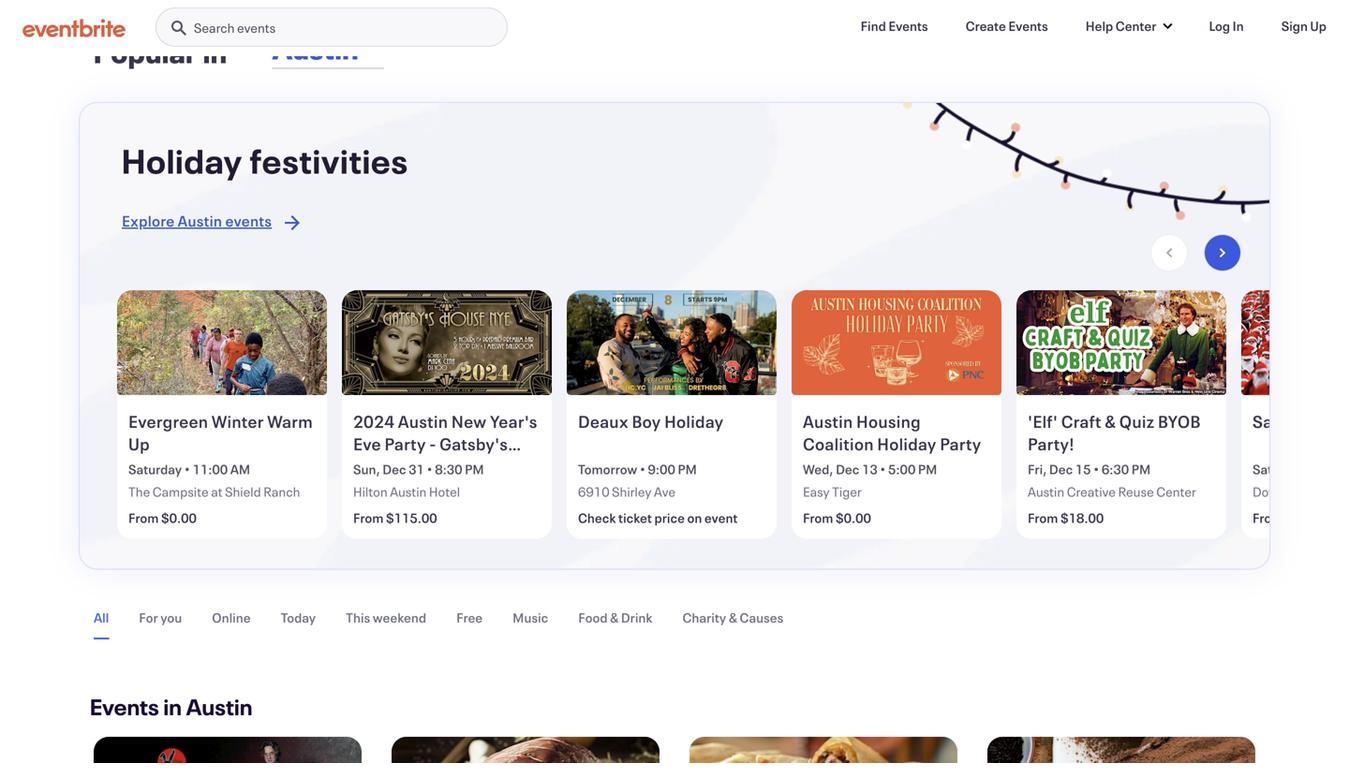 Task type: locate. For each thing, give the bounding box(es) containing it.
5 • from the left
[[1094, 461, 1100, 478]]

ave
[[654, 484, 676, 501]]

log in
[[1210, 17, 1245, 35]]

housing
[[857, 410, 921, 433]]

party left -
[[385, 433, 426, 455]]

from
[[128, 510, 159, 527], [353, 510, 384, 527], [803, 510, 834, 527], [1028, 510, 1059, 527], [1253, 510, 1284, 527]]

for you
[[139, 610, 182, 627]]

holiday up explore austin events
[[122, 139, 243, 183]]

drink
[[621, 610, 653, 627]]

$115.00
[[386, 510, 437, 527]]

• inside the 'elf' craft & quiz byob party! fri, dec 15 •  6:30 pm austin creative reuse center from $18.00
[[1094, 461, 1100, 478]]

events right search
[[237, 19, 276, 37]]

create events link
[[951, 7, 1064, 45]]

year's
[[490, 410, 538, 433]]

craft
[[1062, 410, 1102, 433]]

ranch
[[264, 484, 300, 501]]

dec left 13
[[836, 461, 860, 478]]

party inside 2024 austin new year's eve  party - gatsby's house
[[385, 433, 426, 455]]

6:30
[[1102, 461, 1130, 478]]

charity
[[683, 610, 727, 627]]

$0.00 for up
[[161, 510, 197, 527]]

dec inside the 'elf' craft & quiz byob party! fri, dec 15 •  6:30 pm austin creative reuse center from $18.00
[[1050, 461, 1073, 478]]

4 from from the left
[[1028, 510, 1059, 527]]

2 pm from the left
[[678, 461, 697, 478]]

for you button
[[139, 598, 182, 638]]

downtown
[[1253, 484, 1315, 501]]

1 $0.00 from the left
[[161, 510, 197, 527]]

austin inside 'sat, dec 16 •  12: downtown austin from $5.00'
[[1318, 484, 1350, 501]]

1 horizontal spatial $0.00
[[836, 510, 872, 527]]

from down hilton
[[353, 510, 384, 527]]

austin housing coalition holiday party wed, dec 13 •  5:00 pm easy tiger from $0.00
[[803, 410, 982, 527]]

0 horizontal spatial &
[[610, 610, 619, 627]]

$0.00 for holiday
[[836, 510, 872, 527]]

& right charity
[[729, 610, 738, 627]]

0 vertical spatial up
[[1311, 17, 1327, 35]]

explore
[[122, 211, 175, 231]]

from down downtown
[[1253, 510, 1284, 527]]

4 • from the left
[[880, 461, 886, 478]]

party inside austin housing coalition holiday party wed, dec 13 •  5:00 pm easy tiger from $0.00
[[940, 433, 982, 455]]

1 vertical spatial center
[[1157, 484, 1197, 501]]

austin right "explore" on the left of the page
[[178, 211, 222, 231]]

• inside the evergreen winter warm up saturday • 11:00 am the campsite at shield ranch from $0.00
[[184, 461, 190, 478]]

create
[[966, 17, 1007, 35]]

dec left 31
[[383, 461, 406, 478]]

$0.00 inside austin housing coalition holiday party wed, dec 13 •  5:00 pm easy tiger from $0.00
[[836, 510, 872, 527]]

from left $18.00
[[1028, 510, 1059, 527]]

in right popular
[[203, 34, 227, 71]]

from down easy
[[803, 510, 834, 527]]

dec inside austin housing coalition holiday party wed, dec 13 •  5:00 pm easy tiger from $0.00
[[836, 461, 860, 478]]

4 dec from the left
[[1279, 461, 1303, 478]]

wed,
[[803, 461, 834, 478]]

events down "all" button
[[90, 693, 159, 722]]

sun,
[[353, 461, 380, 478]]

• right 16
[[1324, 461, 1329, 478]]

ticket
[[619, 510, 652, 527]]

• right 13
[[880, 461, 886, 478]]

warm
[[267, 410, 313, 433]]

deaux
[[578, 410, 629, 433]]

austin housing coalition holiday party primary image image
[[792, 290, 1002, 395]]

sat, dec 16 •  12: downtown austin from $5.00
[[1253, 461, 1350, 527]]

3 pm from the left
[[919, 461, 938, 478]]

up right sign
[[1311, 17, 1327, 35]]

0 horizontal spatial $0.00
[[161, 510, 197, 527]]

1 vertical spatial up
[[128, 433, 150, 455]]

austin down the 12:
[[1318, 484, 1350, 501]]

find
[[861, 17, 887, 35]]

15
[[1076, 461, 1092, 478]]

•
[[184, 461, 190, 478], [427, 461, 433, 478], [640, 461, 646, 478], [880, 461, 886, 478], [1094, 461, 1100, 478], [1324, 461, 1329, 478]]

$5.00
[[1286, 510, 1322, 527]]

new
[[452, 410, 487, 433]]

0 vertical spatial in
[[203, 34, 227, 71]]

events right the "create"
[[1009, 17, 1049, 35]]

0 horizontal spatial events
[[90, 693, 159, 722]]

0 horizontal spatial up
[[128, 433, 150, 455]]

2 • from the left
[[427, 461, 433, 478]]

1 horizontal spatial &
[[729, 610, 738, 627]]

pm
[[465, 461, 484, 478], [678, 461, 697, 478], [919, 461, 938, 478], [1132, 461, 1151, 478]]

2 party from the left
[[940, 433, 982, 455]]

in
[[203, 34, 227, 71], [164, 693, 182, 722]]

boy
[[632, 410, 661, 433]]

center right help
[[1116, 17, 1157, 35]]

9:00
[[648, 461, 676, 478]]

search events
[[194, 19, 276, 37]]

at
[[211, 484, 223, 501]]

pm down gatsby's at the bottom of the page
[[465, 461, 484, 478]]

• inside 'sat, dec 16 •  12: downtown austin from $5.00'
[[1324, 461, 1329, 478]]

6910
[[578, 484, 610, 501]]

dec left 16
[[1279, 461, 1303, 478]]

13
[[862, 461, 878, 478]]

eventbrite image
[[22, 19, 126, 37]]

sat,
[[1253, 461, 1277, 478]]

• left the 11:00
[[184, 461, 190, 478]]

2 dec from the left
[[836, 461, 860, 478]]

• right 15
[[1094, 461, 1100, 478]]

holiday
[[122, 139, 243, 183], [665, 410, 724, 433], [878, 433, 937, 455]]

austin left new
[[398, 410, 448, 433]]

log in link
[[1195, 7, 1260, 45]]

in for events
[[164, 693, 182, 722]]

austin
[[178, 211, 222, 231], [398, 410, 448, 433], [803, 410, 853, 433], [390, 484, 427, 501], [1028, 484, 1065, 501], [1318, 484, 1350, 501], [186, 693, 253, 722]]

event
[[705, 510, 738, 527]]

evergreen winter warm up primary image image
[[117, 290, 327, 395]]

2 horizontal spatial holiday
[[878, 433, 937, 455]]

1 pm from the left
[[465, 461, 484, 478]]

pm right 9:00
[[678, 461, 697, 478]]

food & drink
[[579, 610, 653, 627]]

1 horizontal spatial events
[[889, 17, 929, 35]]

1 vertical spatial events
[[225, 211, 272, 231]]

6 • from the left
[[1324, 461, 1329, 478]]

austin up wed,
[[803, 410, 853, 433]]

$0.00 inside the evergreen winter warm up saturday • 11:00 am the campsite at shield ranch from $0.00
[[161, 510, 197, 527]]

1 horizontal spatial up
[[1311, 17, 1327, 35]]

from inside the evergreen winter warm up saturday • 11:00 am the campsite at shield ranch from $0.00
[[128, 510, 159, 527]]

center right 'reuse'
[[1157, 484, 1197, 501]]

3 • from the left
[[640, 461, 646, 478]]

$18.00
[[1061, 510, 1104, 527]]

$0.00 down "campsite"
[[161, 510, 197, 527]]

3 dec from the left
[[1050, 461, 1073, 478]]

today
[[281, 610, 316, 627]]

1 vertical spatial in
[[164, 693, 182, 722]]

& left quiz
[[1105, 410, 1117, 433]]

2 horizontal spatial &
[[1105, 410, 1117, 433]]

$0.00
[[161, 510, 197, 527], [836, 510, 872, 527]]

0 vertical spatial events
[[237, 19, 276, 37]]

austin down 31
[[390, 484, 427, 501]]

4 pm from the left
[[1132, 461, 1151, 478]]

0 horizontal spatial in
[[164, 693, 182, 722]]

1 party from the left
[[385, 433, 426, 455]]

house
[[353, 455, 403, 478]]

up
[[1311, 17, 1327, 35], [128, 433, 150, 455]]

deaux boy holiday link
[[578, 410, 770, 457]]

5 from from the left
[[1253, 510, 1284, 527]]

fri,
[[1028, 461, 1047, 478]]

& right food
[[610, 610, 619, 627]]

2024 austin new year's eve  party - gatsby's house primary image image
[[342, 290, 552, 395]]

saturday
[[128, 461, 182, 478]]

tomorrow
[[578, 461, 638, 478]]

shirley
[[612, 484, 652, 501]]

& inside the 'elf' craft & quiz byob party! fri, dec 15 •  6:30 pm austin creative reuse center from $18.00
[[1105, 410, 1117, 433]]

party
[[385, 433, 426, 455], [940, 433, 982, 455]]

events for create events
[[1009, 17, 1049, 35]]

1 dec from the left
[[383, 461, 406, 478]]

from down the
[[128, 510, 159, 527]]

holiday right boy
[[665, 410, 724, 433]]

2 $0.00 from the left
[[836, 510, 872, 527]]

12:
[[1332, 461, 1350, 478]]

None text field
[[267, 19, 613, 79]]

austin down online button
[[186, 693, 253, 722]]

on
[[688, 510, 702, 527]]

holiday up 5:00 at the bottom
[[878, 433, 937, 455]]

• right 31
[[427, 461, 433, 478]]

dec left 15
[[1050, 461, 1073, 478]]

santacon au
[[1253, 410, 1350, 433]]

1 horizontal spatial in
[[203, 34, 227, 71]]

up up saturday
[[128, 433, 150, 455]]

events right find
[[889, 17, 929, 35]]

2 from from the left
[[353, 510, 384, 527]]

in down 'you'
[[164, 693, 182, 722]]

dec
[[383, 461, 406, 478], [836, 461, 860, 478], [1050, 461, 1073, 478], [1279, 461, 1303, 478]]

& for food & drink
[[610, 610, 619, 627]]

1 • from the left
[[184, 461, 190, 478]]

dec inside sun, dec 31 •  8:30 pm hilton austin hotel from $115.00
[[383, 461, 406, 478]]

events left the arrow right chunky_svg 'icon' on the top of the page
[[225, 211, 272, 231]]

santacon au link
[[1253, 410, 1350, 457]]

charity & causes button
[[683, 598, 784, 638]]

2 horizontal spatial events
[[1009, 17, 1049, 35]]

log
[[1210, 17, 1231, 35]]

pm up 'reuse'
[[1132, 461, 1151, 478]]

tomorrow • 9:00 pm 6910 shirley ave check ticket price on event
[[578, 461, 738, 527]]

search
[[194, 19, 235, 37]]

tiger
[[832, 484, 862, 501]]

3 from from the left
[[803, 510, 834, 527]]

in for popular
[[203, 34, 227, 71]]

$0.00 down tiger
[[836, 510, 872, 527]]

1 from from the left
[[128, 510, 159, 527]]

8:30
[[435, 461, 463, 478]]

• left 9:00
[[640, 461, 646, 478]]

causes
[[740, 610, 784, 627]]

0 horizontal spatial party
[[385, 433, 426, 455]]

16
[[1306, 461, 1321, 478]]

1 horizontal spatial party
[[940, 433, 982, 455]]

arrow right chunky_svg image
[[281, 212, 304, 234]]

austin down fri, on the right bottom
[[1028, 484, 1065, 501]]

pm right 5:00 at the bottom
[[919, 461, 938, 478]]

party right housing
[[940, 433, 982, 455]]



Task type: vqa. For each thing, say whether or not it's contained in the screenshot.
the middle the Your
no



Task type: describe. For each thing, give the bounding box(es) containing it.
austin housing coalition holiday party link
[[803, 410, 995, 457]]

all
[[94, 610, 109, 627]]

dec inside 'sat, dec 16 •  12: downtown austin from $5.00'
[[1279, 461, 1303, 478]]

0 vertical spatial center
[[1116, 17, 1157, 35]]

-
[[430, 433, 436, 455]]

santacon
[[1253, 410, 1331, 433]]

explore austin events
[[122, 211, 272, 231]]

events for find events
[[889, 17, 929, 35]]

music button
[[513, 598, 549, 638]]

find events link
[[846, 7, 944, 45]]

winter
[[212, 410, 264, 433]]

reuse
[[1119, 484, 1155, 501]]

events in austin
[[90, 693, 253, 722]]

2024 austin new year's eve  party - gatsby's house link
[[353, 410, 545, 478]]

free button
[[457, 598, 483, 638]]

11:00
[[193, 461, 228, 478]]

create events
[[966, 17, 1049, 35]]

0 horizontal spatial holiday
[[122, 139, 243, 183]]

evergreen winter warm up saturday • 11:00 am the campsite at shield ranch from $0.00
[[128, 410, 313, 527]]

'elf' craft & quiz byob party! fri, dec 15 •  6:30 pm austin creative reuse center from $18.00
[[1028, 410, 1201, 527]]

hilton
[[353, 484, 388, 501]]

2024 austin new year's eve  party - gatsby's house
[[353, 410, 538, 478]]

help
[[1086, 17, 1114, 35]]

food
[[579, 610, 608, 627]]

sign up
[[1282, 17, 1327, 35]]

up inside sign up link
[[1311, 17, 1327, 35]]

sun, dec 31 •  8:30 pm hilton austin hotel from $115.00
[[353, 461, 484, 527]]

pm inside tomorrow • 9:00 pm 6910 shirley ave check ticket price on event
[[678, 461, 697, 478]]

holiday inside austin housing coalition holiday party wed, dec 13 •  5:00 pm easy tiger from $0.00
[[878, 433, 937, 455]]

help center
[[1086, 17, 1157, 35]]

deaux boy holiday primary image image
[[567, 290, 777, 395]]

31
[[409, 461, 425, 478]]

free
[[457, 610, 483, 627]]

au
[[1334, 410, 1350, 433]]

pm inside the 'elf' craft & quiz byob party! fri, dec 15 •  6:30 pm austin creative reuse center from $18.00
[[1132, 461, 1151, 478]]

1 horizontal spatial holiday
[[665, 410, 724, 433]]

sign
[[1282, 17, 1309, 35]]

all button
[[94, 598, 109, 640]]

2024
[[353, 410, 395, 433]]

center inside the 'elf' craft & quiz byob party! fri, dec 15 •  6:30 pm austin creative reuse center from $18.00
[[1157, 484, 1197, 501]]

party!
[[1028, 433, 1075, 455]]

austin inside sun, dec 31 •  8:30 pm hilton austin hotel from $115.00
[[390, 484, 427, 501]]

shield
[[225, 484, 261, 501]]

hotel
[[429, 484, 460, 501]]

from inside 'sat, dec 16 •  12: downtown austin from $5.00'
[[1253, 510, 1284, 527]]

gatsby's
[[440, 433, 508, 455]]

charity & causes
[[683, 610, 784, 627]]

pm inside austin housing coalition holiday party wed, dec 13 •  5:00 pm easy tiger from $0.00
[[919, 461, 938, 478]]

austin inside austin housing coalition holiday party wed, dec 13 •  5:00 pm easy tiger from $0.00
[[803, 410, 853, 433]]

& for charity & causes
[[729, 610, 738, 627]]

this weekend
[[346, 610, 427, 627]]

food & drink button
[[579, 598, 653, 638]]

online
[[212, 610, 251, 627]]

• inside sun, dec 31 •  8:30 pm hilton austin hotel from $115.00
[[427, 461, 433, 478]]

up inside the evergreen winter warm up saturday • 11:00 am the campsite at shield ranch from $0.00
[[128, 433, 150, 455]]

price
[[655, 510, 685, 527]]

sign up link
[[1267, 7, 1342, 45]]

holiday festivities
[[122, 139, 409, 183]]

austin inside the 'elf' craft & quiz byob party! fri, dec 15 •  6:30 pm austin creative reuse center from $18.00
[[1028, 484, 1065, 501]]

deaux boy holiday
[[578, 410, 724, 433]]

festivities
[[250, 139, 409, 183]]

from inside austin housing coalition holiday party wed, dec 13 •  5:00 pm easy tiger from $0.00
[[803, 510, 834, 527]]

'elf'
[[1028, 410, 1058, 433]]

'elf' craft & quiz byob party! link
[[1028, 410, 1220, 457]]

'elf' craft & quiz byob party! primary image image
[[1017, 290, 1227, 395]]

• inside austin housing coalition holiday party wed, dec 13 •  5:00 pm easy tiger from $0.00
[[880, 461, 886, 478]]

creative
[[1067, 484, 1116, 501]]

check
[[578, 510, 616, 527]]

this
[[346, 610, 370, 627]]

popular in
[[94, 34, 227, 71]]

this weekend button
[[346, 598, 427, 638]]

coalition
[[803, 433, 874, 455]]

online button
[[212, 598, 251, 638]]

events inside button
[[237, 19, 276, 37]]

today button
[[281, 598, 316, 638]]

weekend
[[373, 610, 427, 627]]

popular
[[94, 34, 198, 71]]

pm inside sun, dec 31 •  8:30 pm hilton austin hotel from $115.00
[[465, 461, 484, 478]]

from inside the 'elf' craft & quiz byob party! fri, dec 15 •  6:30 pm austin creative reuse center from $18.00
[[1028, 510, 1059, 527]]

am
[[230, 461, 250, 478]]

5:00
[[889, 461, 916, 478]]

austin inside 2024 austin new year's eve  party - gatsby's house
[[398, 410, 448, 433]]

easy
[[803, 484, 830, 501]]

evergreen winter warm up link
[[128, 410, 320, 457]]

evergreen
[[128, 410, 208, 433]]

from inside sun, dec 31 •  8:30 pm hilton austin hotel from $115.00
[[353, 510, 384, 527]]

search events button
[[156, 7, 508, 48]]

you
[[161, 610, 182, 627]]

music
[[513, 610, 549, 627]]

campsite
[[153, 484, 209, 501]]

the
[[128, 484, 150, 501]]

• inside tomorrow • 9:00 pm 6910 shirley ave check ticket price on event
[[640, 461, 646, 478]]



